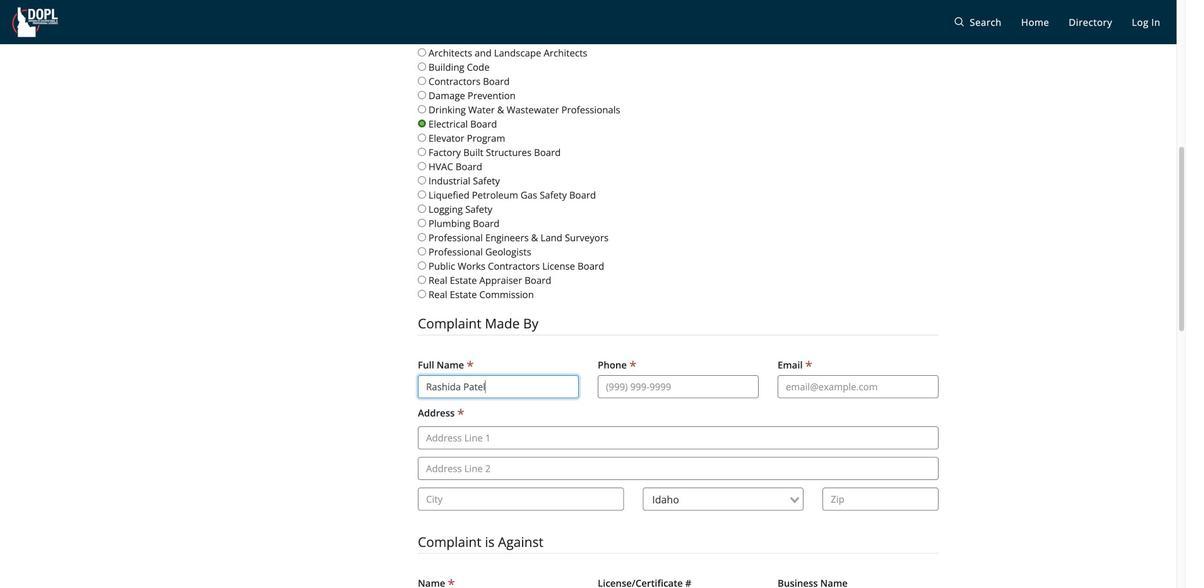 Task type: describe. For each thing, give the bounding box(es) containing it.
Address Line 2 text field
[[418, 457, 939, 480]]

search image
[[955, 16, 965, 29]]

(999) 999-9999 telephone field
[[598, 375, 759, 398]]

Address Line 1 text field
[[418, 426, 939, 449]]

full name element
[[418, 358, 474, 372]]

City text field
[[418, 488, 624, 511]]



Task type: locate. For each thing, give the bounding box(es) containing it.
business name element
[[778, 576, 848, 588]]

None radio
[[418, 91, 426, 99], [418, 105, 426, 113], [418, 134, 426, 142], [418, 247, 426, 256], [418, 91, 426, 99], [418, 105, 426, 113], [418, 134, 426, 142], [418, 247, 426, 256]]

None search field
[[645, 488, 788, 510]]

email@example.com email field
[[778, 375, 939, 398]]

name element
[[418, 576, 455, 588]]

phone element
[[598, 358, 637, 372]]

option group
[[418, 30, 939, 302]]

none search field inside search for option field
[[645, 488, 788, 510]]

None text field
[[418, 375, 579, 398]]

email element
[[778, 358, 813, 372]]

Search for option field
[[643, 488, 804, 511]]

None radio
[[418, 48, 426, 57], [418, 63, 426, 71], [418, 77, 426, 85], [418, 119, 426, 128], [418, 148, 426, 156], [418, 162, 426, 170], [418, 176, 426, 185], [418, 191, 426, 199], [418, 205, 426, 213], [418, 219, 426, 227], [418, 233, 426, 241], [418, 262, 426, 270], [418, 276, 426, 284], [418, 290, 426, 298], [418, 48, 426, 57], [418, 63, 426, 71], [418, 77, 426, 85], [418, 119, 426, 128], [418, 148, 426, 156], [418, 162, 426, 170], [418, 176, 426, 185], [418, 191, 426, 199], [418, 205, 426, 213], [418, 219, 426, 227], [418, 233, 426, 241], [418, 262, 426, 270], [418, 276, 426, 284], [418, 290, 426, 298]]

license/certificate # element
[[598, 576, 692, 588]]

Zip text field
[[823, 488, 939, 511]]



Task type: vqa. For each thing, say whether or not it's contained in the screenshot.
Email element
yes



